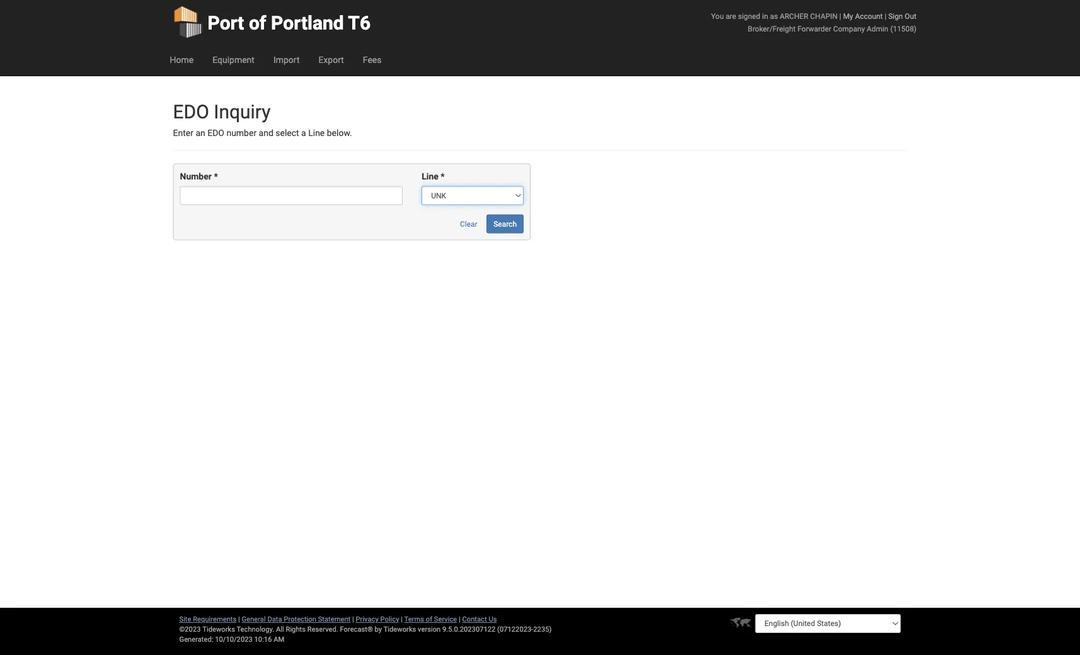 Task type: vqa. For each thing, say whether or not it's contained in the screenshot.
9.5.0.202307122
yes



Task type: locate. For each thing, give the bounding box(es) containing it.
edo up the enter
[[173, 101, 209, 123]]

1 horizontal spatial *
[[441, 171, 445, 182]]

tideworks
[[384, 626, 416, 634]]

|
[[840, 12, 841, 20], [885, 12, 887, 20], [238, 616, 240, 624], [352, 616, 354, 624], [401, 616, 403, 624], [459, 616, 461, 624]]

version
[[418, 626, 441, 634]]

you
[[711, 12, 724, 20]]

privacy
[[356, 616, 379, 624]]

of
[[249, 12, 266, 34], [426, 616, 432, 624]]

port
[[208, 12, 244, 34]]

0 vertical spatial line
[[308, 128, 325, 138]]

equipment button
[[203, 44, 264, 76]]

import button
[[264, 44, 309, 76]]

of up version
[[426, 616, 432, 624]]

* for line *
[[441, 171, 445, 182]]

number
[[180, 171, 212, 182]]

sign
[[889, 12, 903, 20]]

equipment
[[213, 55, 255, 65]]

reserved.
[[307, 626, 338, 634]]

2235)
[[533, 626, 552, 634]]

Number * text field
[[180, 186, 403, 205]]

edo
[[173, 101, 209, 123], [207, 128, 224, 138]]

policy
[[380, 616, 399, 624]]

privacy policy link
[[356, 616, 399, 624]]

line
[[308, 128, 325, 138], [422, 171, 439, 182]]

1 vertical spatial of
[[426, 616, 432, 624]]

0 horizontal spatial line
[[308, 128, 325, 138]]

my
[[843, 12, 853, 20]]

technology.
[[237, 626, 274, 634]]

protection
[[284, 616, 316, 624]]

fees
[[363, 55, 382, 65]]

port of portland t6
[[208, 12, 371, 34]]

1 horizontal spatial of
[[426, 616, 432, 624]]

2 * from the left
[[441, 171, 445, 182]]

a
[[301, 128, 306, 138]]

site requirements link
[[179, 616, 237, 624]]

number *
[[180, 171, 218, 182]]

1 vertical spatial edo
[[207, 128, 224, 138]]

0 vertical spatial of
[[249, 12, 266, 34]]

1 * from the left
[[214, 171, 218, 182]]

below.
[[327, 128, 352, 138]]

am
[[274, 636, 284, 644]]

0 horizontal spatial *
[[214, 171, 218, 182]]

10:16
[[254, 636, 272, 644]]

1 vertical spatial line
[[422, 171, 439, 182]]

*
[[214, 171, 218, 182], [441, 171, 445, 182]]

©2023 tideworks
[[179, 626, 235, 634]]

you are signed in as archer chapin | my account | sign out broker/freight forwarder company admin (11508)
[[711, 12, 917, 33]]

edo right an
[[207, 128, 224, 138]]

* for number *
[[214, 171, 218, 182]]

data
[[268, 616, 282, 624]]

home
[[170, 55, 194, 65]]

edo inquiry enter an edo number and select a line below.
[[173, 101, 352, 138]]

in
[[762, 12, 768, 20]]

chapin
[[810, 12, 838, 20]]

| left the sign
[[885, 12, 887, 20]]

site requirements | general data protection statement | privacy policy | terms of service | contact us ©2023 tideworks technology. all rights reserved. forecast® by tideworks version 9.5.0.202307122 (07122023-2235) generated: 10/10/2023 10:16 am
[[179, 616, 552, 644]]

site
[[179, 616, 191, 624]]

of right "port" on the top of page
[[249, 12, 266, 34]]

terms of service link
[[404, 616, 457, 624]]

export button
[[309, 44, 354, 76]]

service
[[434, 616, 457, 624]]



Task type: describe. For each thing, give the bounding box(es) containing it.
(07122023-
[[497, 626, 533, 634]]

contact
[[462, 616, 487, 624]]

forecast®
[[340, 626, 373, 634]]

contact us link
[[462, 616, 497, 624]]

t6
[[348, 12, 371, 34]]

forwarder
[[798, 24, 832, 33]]

import
[[273, 55, 300, 65]]

statement
[[318, 616, 351, 624]]

| up tideworks
[[401, 616, 403, 624]]

search
[[494, 220, 517, 228]]

an
[[196, 128, 205, 138]]

and
[[259, 128, 273, 138]]

all
[[276, 626, 284, 634]]

home button
[[160, 44, 203, 76]]

as
[[770, 12, 778, 20]]

10/10/2023
[[215, 636, 253, 644]]

(11508)
[[891, 24, 917, 33]]

requirements
[[193, 616, 237, 624]]

out
[[905, 12, 917, 20]]

terms
[[404, 616, 424, 624]]

clear
[[460, 220, 478, 228]]

| left general
[[238, 616, 240, 624]]

my account link
[[843, 12, 883, 20]]

| up 9.5.0.202307122
[[459, 616, 461, 624]]

by
[[375, 626, 382, 634]]

line *
[[422, 171, 445, 182]]

0 vertical spatial edo
[[173, 101, 209, 123]]

enter
[[173, 128, 193, 138]]

export
[[319, 55, 344, 65]]

inquiry
[[214, 101, 271, 123]]

portland
[[271, 12, 344, 34]]

sign out link
[[889, 12, 917, 20]]

us
[[489, 616, 497, 624]]

1 horizontal spatial line
[[422, 171, 439, 182]]

clear button
[[453, 215, 485, 233]]

search button
[[487, 215, 524, 233]]

port of portland t6 link
[[173, 0, 371, 44]]

fees button
[[354, 44, 391, 76]]

select
[[276, 128, 299, 138]]

are
[[726, 12, 736, 20]]

| up forecast®
[[352, 616, 354, 624]]

general
[[242, 616, 266, 624]]

general data protection statement link
[[242, 616, 351, 624]]

broker/freight
[[748, 24, 796, 33]]

9.5.0.202307122
[[442, 626, 496, 634]]

number
[[227, 128, 257, 138]]

archer
[[780, 12, 809, 20]]

line inside edo inquiry enter an edo number and select a line below.
[[308, 128, 325, 138]]

signed
[[738, 12, 761, 20]]

account
[[855, 12, 883, 20]]

| left my
[[840, 12, 841, 20]]

admin
[[867, 24, 889, 33]]

of inside site requirements | general data protection statement | privacy policy | terms of service | contact us ©2023 tideworks technology. all rights reserved. forecast® by tideworks version 9.5.0.202307122 (07122023-2235) generated: 10/10/2023 10:16 am
[[426, 616, 432, 624]]

company
[[833, 24, 865, 33]]

0 horizontal spatial of
[[249, 12, 266, 34]]

rights
[[286, 626, 306, 634]]

generated:
[[179, 636, 213, 644]]



